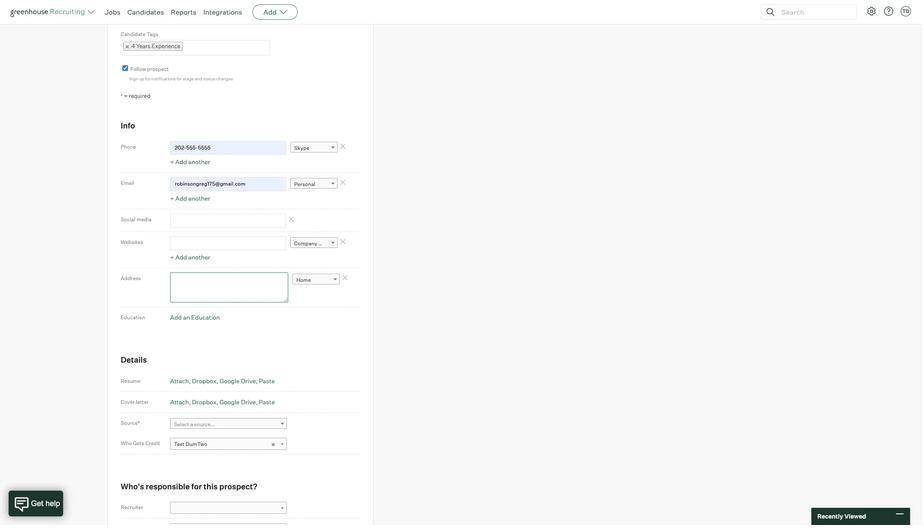 Task type: describe. For each thing, give the bounding box(es) containing it.
drive for cover letter
[[241, 398, 256, 406]]

+ add another link for phone
[[170, 158, 210, 166]]

google drive link for cover letter
[[220, 398, 258, 406]]

recently
[[818, 513, 843, 520]]

company
[[294, 240, 317, 247]]

a
[[190, 421, 193, 428]]

google for resume
[[220, 377, 240, 385]]

paste link for resume
[[259, 377, 275, 385]]

+ for phone
[[170, 158, 174, 166]]

resume
[[121, 378, 140, 384]]

attach dropbox google drive paste for cover letter
[[170, 398, 275, 406]]

dropbox for resume
[[192, 377, 217, 385]]

select
[[174, 421, 189, 428]]

4
[[131, 42, 135, 49]]

prospect
[[147, 66, 169, 72]]

this
[[204, 482, 218, 491]]

sign up for notifications for stage and status changes
[[129, 76, 233, 81]]

1 horizontal spatial education
[[191, 314, 220, 321]]

websites
[[121, 239, 143, 245]]

4 years experience
[[131, 42, 180, 49]]

cover letter
[[121, 399, 149, 405]]

attach for cover letter
[[170, 398, 189, 406]]

years
[[136, 42, 150, 49]]

paste for resume
[[259, 377, 275, 385]]

home
[[296, 277, 311, 283]]

select a source... link
[[170, 418, 287, 431]]

another for phone
[[188, 158, 210, 166]]

home link
[[293, 274, 340, 286]]

greenhouse recruiting image
[[10, 7, 88, 17]]

0 horizontal spatial education
[[121, 314, 145, 321]]

company website
[[294, 240, 338, 247]]

viewed
[[845, 513, 866, 520]]

add for phone
[[175, 158, 187, 166]]

tags
[[147, 31, 158, 37]]

reports
[[171, 8, 197, 16]]

+ add another for websites
[[170, 254, 210, 261]]

recruiter
[[121, 504, 143, 511]]

reports link
[[171, 8, 197, 16]]

details
[[121, 355, 147, 365]]

dropbox for cover letter
[[192, 398, 217, 406]]

source
[[121, 420, 138, 426]]

attach for resume
[[170, 377, 189, 385]]

paste link for cover letter
[[259, 398, 275, 406]]

phone
[[121, 143, 136, 150]]

for for responsible
[[191, 482, 202, 491]]

integrations link
[[203, 8, 242, 16]]

skype link
[[290, 142, 338, 154]]

social media
[[121, 216, 151, 222]]

add button
[[253, 4, 298, 20]]

test dumtwo
[[174, 441, 207, 447]]

attach dropbox google drive paste for resume
[[170, 377, 275, 385]]

cover
[[121, 399, 135, 405]]

+ add another for email
[[170, 194, 210, 202]]

media
[[137, 216, 151, 222]]

info
[[121, 121, 135, 130]]

paste for cover letter
[[259, 398, 275, 406]]

jobs
[[105, 8, 121, 16]]

websites element
[[170, 236, 360, 264]]

1 horizontal spatial *
[[138, 420, 140, 426]]

dropbox link for cover letter
[[192, 398, 218, 406]]

website
[[319, 240, 338, 247]]

candidates
[[127, 8, 164, 16]]

configure image
[[867, 6, 877, 16]]

candidate tags
[[121, 31, 158, 37]]

and
[[195, 76, 202, 81]]

follow prospect
[[130, 66, 169, 72]]

stage
[[183, 76, 194, 81]]

integrations
[[203, 8, 242, 16]]

test dumtwo link
[[170, 438, 287, 450]]

who's responsible for this prospect?
[[121, 482, 257, 491]]

personal link
[[290, 178, 338, 191]]

add inside popup button
[[263, 8, 277, 16]]



Task type: locate. For each thing, give the bounding box(es) containing it.
1 vertical spatial + add another
[[170, 194, 210, 202]]

1 vertical spatial +
[[170, 194, 174, 202]]

google
[[220, 377, 240, 385], [220, 398, 240, 406]]

0 vertical spatial *
[[121, 93, 123, 99]]

0 vertical spatial + add another link
[[170, 158, 210, 166]]

paste link
[[259, 377, 275, 385], [259, 398, 275, 406]]

0 horizontal spatial *
[[121, 93, 123, 99]]

* left '='
[[121, 93, 123, 99]]

add
[[263, 8, 277, 16], [175, 158, 187, 166], [175, 194, 187, 202], [175, 254, 187, 261], [170, 314, 182, 321]]

None text field
[[170, 141, 286, 155], [170, 177, 286, 191], [170, 213, 286, 227], [170, 141, 286, 155], [170, 177, 286, 191], [170, 213, 286, 227]]

* = required
[[121, 92, 151, 99]]

1 google from the top
[[220, 377, 240, 385]]

source *
[[121, 420, 140, 426]]

attach
[[170, 377, 189, 385], [170, 398, 189, 406]]

follow
[[130, 66, 146, 72]]

0 vertical spatial attach dropbox google drive paste
[[170, 377, 275, 385]]

responsible
[[146, 482, 190, 491]]

1 + from the top
[[170, 158, 174, 166]]

2 google drive link from the top
[[220, 398, 258, 406]]

attach link for cover letter
[[170, 398, 191, 406]]

0 vertical spatial drive
[[241, 377, 256, 385]]

1 attach dropbox google drive paste from the top
[[170, 377, 275, 385]]

attach link for resume
[[170, 377, 191, 385]]

candidates link
[[127, 8, 164, 16]]

0 vertical spatial attach
[[170, 377, 189, 385]]

3 + add another from the top
[[170, 254, 210, 261]]

dropbox link
[[192, 377, 218, 385], [192, 398, 218, 406]]

add for websites
[[175, 254, 187, 261]]

required
[[129, 92, 151, 99]]

company website link
[[290, 237, 338, 250]]

experience
[[152, 42, 180, 49]]

2 another from the top
[[188, 194, 210, 202]]

recently viewed
[[818, 513, 866, 520]]

1 vertical spatial dropbox
[[192, 398, 217, 406]]

2 + from the top
[[170, 194, 174, 202]]

+ add another for phone
[[170, 158, 210, 166]]

add an education
[[170, 314, 220, 321]]

education
[[191, 314, 220, 321], [121, 314, 145, 321]]

3 another from the top
[[188, 254, 210, 261]]

2 horizontal spatial for
[[191, 482, 202, 491]]

=
[[124, 92, 128, 99]]

1 vertical spatial attach link
[[170, 398, 191, 406]]

changes
[[216, 76, 233, 81]]

0 vertical spatial google drive link
[[220, 377, 258, 385]]

google drive link
[[220, 377, 258, 385], [220, 398, 258, 406]]

notifications
[[151, 76, 176, 81]]

0 vertical spatial another
[[188, 158, 210, 166]]

1 vertical spatial attach
[[170, 398, 189, 406]]

2 dropbox link from the top
[[192, 398, 218, 406]]

2 + add another from the top
[[170, 194, 210, 202]]

1 attach link from the top
[[170, 377, 191, 385]]

for
[[145, 76, 151, 81], [177, 76, 182, 81], [191, 482, 202, 491]]

social
[[121, 216, 135, 222]]

* up gets
[[138, 420, 140, 426]]

status
[[203, 76, 215, 81]]

+ for email
[[170, 194, 174, 202]]

for right up
[[145, 76, 151, 81]]

personal
[[294, 181, 315, 188]]

1 vertical spatial paste link
[[259, 398, 275, 406]]

2 vertical spatial + add another
[[170, 254, 210, 261]]

3 + from the top
[[170, 254, 174, 261]]

credit
[[145, 440, 160, 446]]

2 attach link from the top
[[170, 398, 191, 406]]

1 vertical spatial drive
[[241, 398, 256, 406]]

1 vertical spatial google drive link
[[220, 398, 258, 406]]

letter
[[136, 399, 149, 405]]

dropbox
[[192, 377, 217, 385], [192, 398, 217, 406]]

another for email
[[188, 194, 210, 202]]

+ for websites
[[170, 254, 174, 261]]

None text field
[[183, 41, 192, 55], [170, 236, 286, 250], [170, 273, 288, 303], [183, 41, 192, 55], [170, 236, 286, 250], [170, 273, 288, 303]]

drive for resume
[[241, 377, 256, 385]]

0 vertical spatial paste link
[[259, 377, 275, 385]]

+
[[170, 158, 174, 166], [170, 194, 174, 202], [170, 254, 174, 261]]

3 + add another link from the top
[[170, 254, 210, 261]]

education down address
[[121, 314, 145, 321]]

+ add another link for websites
[[170, 254, 210, 261]]

for for up
[[145, 76, 151, 81]]

1 dropbox from the top
[[192, 377, 217, 385]]

0 vertical spatial dropbox
[[192, 377, 217, 385]]

email
[[121, 180, 134, 186]]

another
[[188, 158, 210, 166], [188, 194, 210, 202], [188, 254, 210, 261]]

Follow prospect checkbox
[[122, 65, 128, 71]]

1 dropbox link from the top
[[192, 377, 218, 385]]

google drive link for resume
[[220, 377, 258, 385]]

2 google from the top
[[220, 398, 240, 406]]

0 vertical spatial + add another
[[170, 158, 210, 166]]

add inside websites element
[[175, 254, 187, 261]]

up
[[139, 76, 144, 81]]

1 another from the top
[[188, 158, 210, 166]]

0 horizontal spatial for
[[145, 76, 151, 81]]

td button
[[899, 4, 913, 18]]

for left this
[[191, 482, 202, 491]]

select a source...
[[174, 421, 215, 428]]

2 attach from the top
[[170, 398, 189, 406]]

dropbox link for resume
[[192, 377, 218, 385]]

add for email
[[175, 194, 187, 202]]

2 dropbox from the top
[[192, 398, 217, 406]]

2 drive from the top
[[241, 398, 256, 406]]

2 paste from the top
[[259, 398, 275, 406]]

+ add another inside websites element
[[170, 254, 210, 261]]

1 vertical spatial *
[[138, 420, 140, 426]]

another inside websites element
[[188, 254, 210, 261]]

prospect?
[[219, 482, 257, 491]]

source...
[[194, 421, 215, 428]]

1 vertical spatial another
[[188, 194, 210, 202]]

+ add another link
[[170, 158, 210, 166], [170, 194, 210, 202], [170, 254, 210, 261]]

2 + add another link from the top
[[170, 194, 210, 202]]

skype
[[294, 145, 309, 151]]

gets
[[133, 440, 144, 446]]

+ add another
[[170, 158, 210, 166], [170, 194, 210, 202], [170, 254, 210, 261]]

0 vertical spatial paste
[[259, 377, 275, 385]]

1 vertical spatial dropbox link
[[192, 398, 218, 406]]

1 horizontal spatial for
[[177, 76, 182, 81]]

1 drive from the top
[[241, 377, 256, 385]]

who's
[[121, 482, 144, 491]]

jobs link
[[105, 8, 121, 16]]

1 vertical spatial attach dropbox google drive paste
[[170, 398, 275, 406]]

0 vertical spatial attach link
[[170, 377, 191, 385]]

2 attach dropbox google drive paste from the top
[[170, 398, 275, 406]]

sign
[[129, 76, 138, 81]]

dumtwo
[[186, 441, 207, 447]]

0 vertical spatial +
[[170, 158, 174, 166]]

1 vertical spatial paste
[[259, 398, 275, 406]]

td
[[903, 8, 910, 14]]

for left stage
[[177, 76, 182, 81]]

2 vertical spatial + add another link
[[170, 254, 210, 261]]

education right an
[[191, 314, 220, 321]]

* inside "* = required"
[[121, 93, 123, 99]]

1 google drive link from the top
[[220, 377, 258, 385]]

1 vertical spatial google
[[220, 398, 240, 406]]

who gets credit
[[121, 440, 160, 446]]

+ inside websites element
[[170, 254, 174, 261]]

+ add another link for email
[[170, 194, 210, 202]]

1 vertical spatial + add another link
[[170, 194, 210, 202]]

add an education link
[[170, 314, 220, 321]]

drive
[[241, 377, 256, 385], [241, 398, 256, 406]]

google for cover letter
[[220, 398, 240, 406]]

candidate
[[121, 31, 146, 37]]

test
[[174, 441, 185, 447]]

attach link
[[170, 377, 191, 385], [170, 398, 191, 406]]

paste
[[259, 377, 275, 385], [259, 398, 275, 406]]

an
[[183, 314, 190, 321]]

0 vertical spatial dropbox link
[[192, 377, 218, 385]]

another for websites
[[188, 254, 210, 261]]

2 vertical spatial another
[[188, 254, 210, 261]]

1 paste from the top
[[259, 377, 275, 385]]

1 + add another from the top
[[170, 158, 210, 166]]

2 paste link from the top
[[259, 398, 275, 406]]

td button
[[901, 6, 911, 16]]

1 attach from the top
[[170, 377, 189, 385]]

0 vertical spatial google
[[220, 377, 240, 385]]

2 vertical spatial +
[[170, 254, 174, 261]]

attach dropbox google drive paste
[[170, 377, 275, 385], [170, 398, 275, 406]]

address
[[121, 275, 141, 282]]

1 + add another link from the top
[[170, 158, 210, 166]]

*
[[121, 93, 123, 99], [138, 420, 140, 426]]

Search text field
[[779, 6, 849, 18]]

who
[[121, 440, 132, 446]]

1 paste link from the top
[[259, 377, 275, 385]]



Task type: vqa. For each thing, say whether or not it's contained in the screenshot.
"Attach" corresponding to Cover letter
yes



